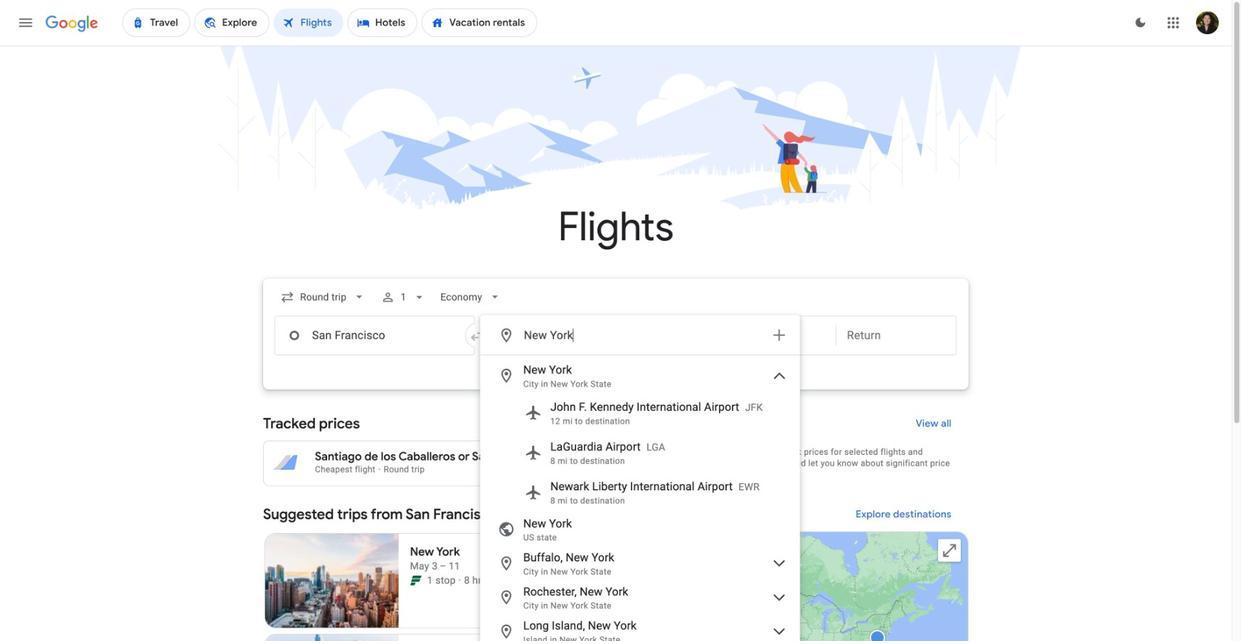 Task type: locate. For each thing, give the bounding box(es) containing it.
new york option up john f. kennedy international airport (jfk) option
[[481, 359, 800, 393]]

main menu image
[[17, 14, 34, 31]]

Where from? text field
[[275, 316, 475, 356]]

new york option up buffalo, new york option at the bottom of page
[[481, 513, 800, 547]]

list box
[[481, 356, 800, 642]]

1 new york option from the top
[[481, 359, 800, 393]]

169 US dollars text field
[[567, 607, 589, 620]]

351 US dollars text field
[[575, 450, 599, 465]]

None field
[[275, 280, 372, 315], [435, 280, 508, 315], [275, 280, 372, 315], [435, 280, 508, 315]]

frontier image
[[410, 576, 422, 587]]

 image
[[459, 574, 461, 588]]

long island, new york option
[[481, 615, 800, 642]]

change appearance image
[[1124, 6, 1158, 40]]

Flight search field
[[252, 279, 981, 642]]

toggle nearby airports for new york image
[[771, 368, 789, 385]]

rochester, new york option
[[481, 581, 800, 615]]

suggested trips from san francisco region
[[263, 498, 969, 642]]

toggle nearby airports for buffalo, new york image
[[771, 556, 789, 573]]

0 vertical spatial new york option
[[481, 359, 800, 393]]

newark liberty international airport (ewr) option
[[481, 473, 800, 513]]

1 vertical spatial new york option
[[481, 513, 800, 547]]

new york option
[[481, 359, 800, 393], [481, 513, 800, 547]]



Task type: describe. For each thing, give the bounding box(es) containing it.
Where to?  text field
[[524, 319, 763, 353]]

john f. kennedy international airport (jfk) option
[[481, 393, 800, 433]]

toggle nearby airports for rochester, new york image
[[771, 590, 789, 607]]

list box inside enter your destination dialog
[[481, 356, 800, 642]]

tracked prices region
[[263, 407, 969, 487]]

laguardia airport (lga) option
[[481, 433, 800, 473]]

Departure text field
[[727, 317, 825, 355]]

Return text field
[[848, 317, 946, 355]]

2 new york option from the top
[[481, 513, 800, 547]]

destination, select multiple airports image
[[771, 327, 789, 344]]

 image inside suggested trips from san francisco region
[[459, 574, 461, 588]]

407 US dollars text field
[[576, 463, 599, 475]]

toggle nearby airports for long island, new york image
[[771, 624, 789, 641]]

enter your destination dialog
[[480, 315, 801, 642]]

buffalo, new york option
[[481, 547, 800, 581]]



Task type: vqa. For each thing, say whether or not it's contained in the screenshot.
Flight search box
yes



